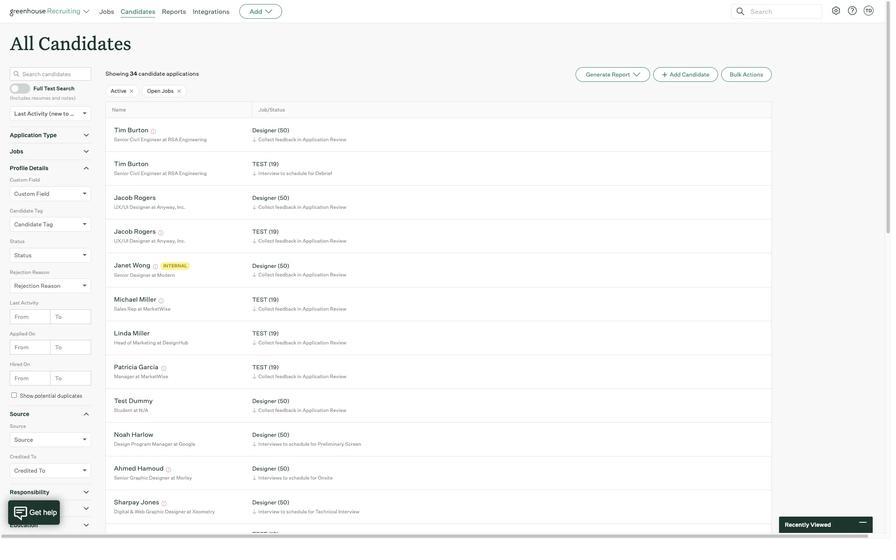 Task type: vqa. For each thing, say whether or not it's contained in the screenshot.
Collect
yes



Task type: locate. For each thing, give the bounding box(es) containing it.
candidate up status element
[[14, 221, 42, 228]]

rejection reason element
[[10, 268, 91, 299]]

manager right 'program'
[[152, 441, 172, 447]]

2 interviews from the top
[[259, 475, 282, 481]]

4 review from the top
[[330, 272, 347, 278]]

designer inside designer (50) interviews to schedule for preliminary screen
[[252, 432, 277, 438]]

for inside designer (50) interviews to schedule for preliminary screen
[[311, 441, 317, 447]]

in for 6th collect feedback in application review link from the top
[[298, 340, 302, 346]]

configure image
[[832, 6, 842, 15]]

2 burton from the top
[[128, 160, 149, 168]]

last for last activity
[[10, 300, 20, 306]]

1 vertical spatial source
[[10, 423, 26, 429]]

burton down senior civil engineer at rsa engineering
[[128, 160, 149, 168]]

1 vertical spatial engineer
[[141, 170, 161, 176]]

schedule up 'designer (50) interviews to schedule for onsite'
[[289, 441, 310, 447]]

application for second collect feedback in application review link from the top of the page
[[303, 204, 329, 210]]

6 review from the top
[[330, 340, 347, 346]]

2 senior from the top
[[114, 170, 129, 176]]

manager down patricia
[[114, 373, 134, 380]]

0 vertical spatial from
[[15, 313, 29, 320]]

6 in from the top
[[298, 340, 302, 346]]

at inside jacob rogers ux/ui designer at anyway, inc.
[[151, 204, 156, 210]]

5 review from the top
[[330, 306, 347, 312]]

engineer up jacob rogers ux/ui designer at anyway, inc.
[[141, 170, 161, 176]]

for inside "test (19) interview to schedule for debrief"
[[308, 170, 314, 176]]

rogers inside jacob rogers ux/ui designer at anyway, inc.
[[134, 194, 156, 202]]

2 rogers from the top
[[134, 227, 156, 236]]

ux/ui up jacob rogers
[[114, 204, 129, 210]]

senior down janet
[[114, 272, 129, 278]]

2 rsa from the top
[[168, 170, 178, 176]]

3 (50) from the top
[[278, 262, 290, 269]]

interviews inside 'designer (50) interviews to schedule for onsite'
[[259, 475, 282, 481]]

schedule left debrief on the top of page
[[286, 170, 307, 176]]

0 vertical spatial custom
[[10, 177, 28, 183]]

candidates
[[121, 7, 155, 15], [38, 31, 131, 55]]

1 vertical spatial ux/ui
[[114, 238, 129, 244]]

source down show potential duplicates checkbox
[[10, 423, 26, 429]]

2 vertical spatial from
[[15, 375, 29, 382]]

candidate tag element
[[10, 207, 91, 238]]

candidate tag
[[10, 208, 43, 214], [14, 221, 53, 228]]

6 test from the top
[[252, 531, 268, 538]]

on right hired
[[24, 361, 30, 367]]

to inside 'designer (50) interviews to schedule for onsite'
[[283, 475, 288, 481]]

test for ux/ui designer at anyway, inc.
[[252, 228, 268, 235]]

to
[[63, 110, 69, 117], [281, 170, 285, 176], [283, 441, 288, 447], [283, 475, 288, 481], [281, 509, 285, 515]]

anyway, down jacob rogers has been in application review for more than 5 days image
[[157, 238, 176, 244]]

source down show
[[10, 411, 29, 418]]

schedule inside "test (19) interview to schedule for debrief"
[[286, 170, 307, 176]]

for inside designer (50) interview to schedule for technical interview
[[308, 509, 314, 515]]

1 vertical spatial reason
[[41, 282, 61, 289]]

8 collect feedback in application review link from the top
[[251, 406, 349, 414]]

activity for last activity
[[21, 300, 38, 306]]

civil down the tim burton
[[130, 136, 140, 143]]

digital & web graphic designer at xeometry
[[114, 509, 215, 515]]

janet
[[114, 261, 131, 269]]

hired on
[[10, 361, 30, 367]]

candidate inside "link"
[[682, 71, 710, 78]]

jacob for jacob rogers
[[114, 227, 133, 236]]

0 vertical spatial rsa
[[168, 136, 178, 143]]

5 (19) from the top
[[269, 364, 279, 371]]

interview inside "test (19) interview to schedule for debrief"
[[259, 170, 280, 176]]

3 review from the top
[[330, 238, 347, 244]]

from down the applied on
[[15, 344, 29, 351]]

interviews inside designer (50) interviews to schedule for preliminary screen
[[259, 441, 282, 447]]

miller inside linda miller head of marketing at designhub
[[133, 329, 150, 337]]

rejection reason up last activity
[[14, 282, 61, 289]]

0 vertical spatial manager
[[114, 373, 134, 380]]

for left technical
[[308, 509, 314, 515]]

ahmed
[[114, 465, 136, 473]]

schedule for designer (50) interviews to schedule for preliminary screen
[[289, 441, 310, 447]]

tim burton has been in application review for more than 5 days image
[[150, 129, 157, 134]]

graphic down jones
[[146, 509, 164, 515]]

1 engineering from the top
[[179, 136, 207, 143]]

credited to element
[[10, 453, 91, 484]]

4 test (19) collect feedback in application review from the top
[[252, 364, 347, 380]]

application
[[10, 131, 42, 138], [303, 136, 329, 143], [303, 204, 329, 210], [303, 238, 329, 244], [303, 272, 329, 278], [303, 306, 329, 312], [303, 340, 329, 346], [303, 373, 329, 380], [303, 407, 329, 413]]

3 senior from the top
[[114, 272, 129, 278]]

active
[[111, 88, 126, 94]]

2 horizontal spatial jobs
[[162, 88, 174, 94]]

civil up jacob rogers ux/ui designer at anyway, inc.
[[130, 170, 140, 176]]

on
[[29, 331, 35, 337], [24, 361, 30, 367]]

7 review from the top
[[330, 373, 347, 380]]

test (19) collect feedback in application review for jacob rogers
[[252, 228, 347, 244]]

from down last activity
[[15, 313, 29, 320]]

designer (50) collect feedback in application review
[[252, 127, 347, 143], [252, 194, 347, 210], [252, 262, 347, 278], [252, 398, 347, 413]]

anyway, inside jacob rogers ux/ui designer at anyway, inc.
[[157, 204, 176, 210]]

morley
[[176, 475, 192, 481]]

1 vertical spatial jacob rogers link
[[114, 227, 156, 237]]

1 vertical spatial from
[[15, 344, 29, 351]]

(19) inside "test (19) interview to schedule for debrief"
[[269, 161, 279, 168]]

1 collect feedback in application review link from the top
[[251, 136, 349, 143]]

at down 'janet wong has been in application review for more than 5 days' icon
[[152, 272, 156, 278]]

at up jacob rogers ux/ui designer at anyway, inc.
[[162, 170, 167, 176]]

4 (19) from the top
[[269, 330, 279, 337]]

to for hired on
[[55, 375, 62, 382]]

reports
[[162, 7, 186, 15]]

test (19) collect feedback in application review for michael miller
[[252, 296, 347, 312]]

3 test from the top
[[252, 296, 268, 303]]

1 burton from the top
[[128, 126, 149, 134]]

0 vertical spatial activity
[[27, 110, 48, 117]]

jobs left the candidates link
[[99, 7, 114, 15]]

add inside popup button
[[250, 7, 262, 15]]

0 vertical spatial jacob rogers link
[[114, 194, 156, 203]]

candidate reports are now available! apply filters and select "view in app" element
[[576, 67, 650, 82]]

1 test (19) collect feedback in application review from the top
[[252, 228, 347, 244]]

1 vertical spatial candidates
[[38, 31, 131, 55]]

tim burton link
[[114, 126, 149, 135], [114, 160, 149, 169]]

in for fifth collect feedback in application review link
[[298, 306, 302, 312]]

1 inc. from the top
[[177, 204, 186, 210]]

application for 8th collect feedback in application review link from the bottom
[[303, 136, 329, 143]]

1 vertical spatial burton
[[128, 160, 149, 168]]

at inside tim burton senior civil engineer at rsa engineering
[[162, 170, 167, 176]]

(50) inside designer (50) interviews to schedule for preliminary screen
[[278, 432, 290, 438]]

recently viewed
[[785, 521, 832, 528]]

tim inside tim burton senior civil engineer at rsa engineering
[[114, 160, 126, 168]]

feedback
[[275, 136, 297, 143], [275, 204, 297, 210], [275, 238, 297, 244], [275, 272, 297, 278], [275, 306, 297, 312], [275, 340, 297, 346], [275, 373, 297, 380], [275, 407, 297, 413]]

jacob rogers link up jacob rogers
[[114, 194, 156, 203]]

activity for last activity (new to old)
[[27, 110, 48, 117]]

ux/ui
[[114, 204, 129, 210], [114, 238, 129, 244]]

1 horizontal spatial jobs
[[99, 7, 114, 15]]

2 jacob from the top
[[114, 227, 133, 236]]

for left onsite
[[311, 475, 317, 481]]

4 senior from the top
[[114, 475, 129, 481]]

0 vertical spatial engineer
[[141, 136, 161, 143]]

1 vertical spatial manager
[[152, 441, 172, 447]]

burton inside tim burton senior civil engineer at rsa engineering
[[128, 160, 149, 168]]

xeometry
[[192, 509, 215, 515]]

duplicates
[[57, 393, 82, 399]]

(50) inside 'designer (50) interviews to schedule for onsite'
[[278, 465, 290, 472]]

miller for michael
[[139, 295, 156, 304]]

manager
[[114, 373, 134, 380], [152, 441, 172, 447]]

1 vertical spatial rsa
[[168, 170, 178, 176]]

jobs
[[99, 7, 114, 15], [162, 88, 174, 94], [10, 148, 23, 155]]

credited to
[[10, 454, 36, 460], [14, 467, 45, 474]]

full
[[33, 85, 43, 92]]

1 anyway, from the top
[[157, 204, 176, 210]]

2 civil from the top
[[130, 170, 140, 176]]

source up credited to element
[[14, 436, 33, 443]]

2 collect feedback in application review link from the top
[[251, 203, 349, 211]]

tim burton link left tim burton has been in application review for more than 5 days image
[[114, 126, 149, 135]]

2 ux/ui from the top
[[114, 238, 129, 244]]

marketwise down the michael miller has been in application review for more than 5 days icon
[[143, 306, 171, 312]]

3 in from the top
[[298, 238, 302, 244]]

review for 3rd collect feedback in application review link from the top
[[330, 238, 347, 244]]

education
[[10, 522, 38, 529]]

1 in from the top
[[298, 136, 302, 143]]

2 engineer from the top
[[141, 170, 161, 176]]

1 vertical spatial marketwise
[[141, 373, 168, 380]]

7 collect feedback in application review link from the top
[[251, 373, 349, 380]]

senior for janet
[[114, 272, 129, 278]]

1 vertical spatial engineering
[[179, 170, 207, 176]]

5 feedback from the top
[[275, 306, 297, 312]]

senior for ahmed
[[114, 475, 129, 481]]

integrations link
[[193, 7, 230, 15]]

1 jacob rogers link from the top
[[114, 194, 156, 203]]

patricia garcia link
[[114, 363, 159, 372]]

activity down rejection reason element
[[21, 300, 38, 306]]

(19) for sales rep at marketwise
[[269, 296, 279, 303]]

add for add candidate
[[670, 71, 681, 78]]

custom down profile
[[10, 177, 28, 183]]

and
[[52, 95, 60, 101]]

jobs up profile
[[10, 148, 23, 155]]

2 engineering from the top
[[179, 170, 207, 176]]

tim
[[114, 126, 126, 134], [114, 160, 126, 168]]

last for last activity (new to old)
[[14, 110, 26, 117]]

jobs right open
[[162, 88, 174, 94]]

review for 6th collect feedback in application review link from the top
[[330, 340, 347, 346]]

rogers
[[134, 194, 156, 202], [134, 227, 156, 236]]

tim for tim burton
[[114, 126, 126, 134]]

3 collect feedback in application review link from the top
[[251, 237, 349, 245]]

rep
[[128, 306, 137, 312]]

2 in from the top
[[298, 204, 302, 210]]

candidates right jobs link
[[121, 7, 155, 15]]

rejection reason down status element
[[10, 269, 49, 275]]

2 feedback from the top
[[275, 204, 297, 210]]

Search text field
[[749, 5, 815, 17]]

(50) inside designer (50) interview to schedule for technical interview
[[278, 499, 290, 506]]

0 vertical spatial last
[[14, 110, 26, 117]]

5 test from the top
[[252, 364, 268, 371]]

status down candidate tag element
[[10, 238, 25, 244]]

1 vertical spatial interviews
[[259, 475, 282, 481]]

tim down name
[[114, 126, 126, 134]]

tim down the tim burton
[[114, 160, 126, 168]]

0 vertical spatial inc.
[[177, 204, 186, 210]]

for for designer (50) interviews to schedule for onsite
[[311, 475, 317, 481]]

2 anyway, from the top
[[157, 238, 176, 244]]

last up applied
[[10, 300, 20, 306]]

designer (50) collect feedback in application review for ux/ui designer at anyway, inc.
[[252, 194, 347, 210]]

on right applied
[[29, 331, 35, 337]]

test for sales rep at marketwise
[[252, 296, 268, 303]]

1 ux/ui from the top
[[114, 204, 129, 210]]

applied
[[10, 331, 28, 337]]

test for head of marketing at designhub
[[252, 330, 268, 337]]

1 vertical spatial anyway,
[[157, 238, 176, 244]]

0 vertical spatial credited to
[[10, 454, 36, 460]]

to for designer (50) interviews to schedule for onsite
[[283, 475, 288, 481]]

schedule inside designer (50) interview to schedule for technical interview
[[286, 509, 307, 515]]

3 designer (50) collect feedback in application review from the top
[[252, 262, 347, 278]]

burton left tim burton has been in application review for more than 5 days image
[[128, 126, 149, 134]]

candidates down jobs link
[[38, 31, 131, 55]]

program
[[131, 441, 151, 447]]

jacob up jacob rogers
[[114, 194, 133, 202]]

jacob inside jacob rogers ux/ui designer at anyway, inc.
[[114, 194, 133, 202]]

1 from from the top
[[15, 313, 29, 320]]

for for designer (50) interview to schedule for technical interview
[[308, 509, 314, 515]]

rsa down senior civil engineer at rsa engineering
[[168, 170, 178, 176]]

1 vertical spatial tim burton link
[[114, 160, 149, 169]]

source
[[10, 411, 29, 418], [10, 423, 26, 429], [14, 436, 33, 443]]

1 vertical spatial credited
[[14, 467, 37, 474]]

0 vertical spatial interviews
[[259, 441, 282, 447]]

source for source element
[[10, 411, 29, 418]]

0 vertical spatial rogers
[[134, 194, 156, 202]]

5 in from the top
[[298, 306, 302, 312]]

tag up status element
[[43, 221, 53, 228]]

1 engineer from the top
[[141, 136, 161, 143]]

at left google
[[173, 441, 178, 447]]

1 tim burton link from the top
[[114, 126, 149, 135]]

2 test from the top
[[252, 228, 268, 235]]

in for 2nd collect feedback in application review link from the bottom of the page
[[298, 373, 302, 380]]

jobs link
[[99, 7, 114, 15]]

3 test (19) collect feedback in application review from the top
[[252, 330, 347, 346]]

(50) for senior designer at modern
[[278, 262, 290, 269]]

add inside "link"
[[670, 71, 681, 78]]

1 collect from the top
[[259, 136, 274, 143]]

0 vertical spatial marketwise
[[143, 306, 171, 312]]

manager at marketwise
[[114, 373, 168, 380]]

1 vertical spatial last
[[10, 300, 20, 306]]

2 tim burton link from the top
[[114, 160, 149, 169]]

for inside 'designer (50) interviews to schedule for onsite'
[[311, 475, 317, 481]]

2 tim from the top
[[114, 160, 126, 168]]

from down the hired on
[[15, 375, 29, 382]]

designer
[[252, 127, 277, 134], [252, 194, 277, 201], [130, 204, 150, 210], [130, 238, 150, 244], [252, 262, 277, 269], [130, 272, 151, 278], [252, 398, 277, 405], [252, 432, 277, 438], [252, 465, 277, 472], [149, 475, 170, 481], [252, 499, 277, 506], [165, 509, 186, 515]]

source element
[[10, 422, 91, 453]]

in for eighth collect feedback in application review link
[[298, 407, 302, 413]]

5 (50) from the top
[[278, 432, 290, 438]]

technical
[[316, 509, 338, 515]]

2 test (19) collect feedback in application review from the top
[[252, 296, 347, 312]]

6 (50) from the top
[[278, 465, 290, 472]]

5 collect from the top
[[259, 306, 274, 312]]

from for applied
[[15, 344, 29, 351]]

at down jacob rogers
[[151, 238, 156, 244]]

candidate down custom field "element"
[[10, 208, 33, 214]]

1 vertical spatial jacob
[[114, 227, 133, 236]]

1 vertical spatial field
[[36, 190, 49, 197]]

checkmark image
[[13, 85, 20, 91]]

0 vertical spatial miller
[[139, 295, 156, 304]]

credited down source element
[[10, 454, 30, 460]]

test inside "test (19) interview to schedule for debrief"
[[252, 161, 268, 168]]

tag down custom field "element"
[[34, 208, 43, 214]]

application for eighth collect feedback in application review link
[[303, 407, 329, 413]]

td
[[866, 8, 873, 13]]

schedule
[[286, 170, 307, 176], [289, 441, 310, 447], [289, 475, 310, 481], [286, 509, 307, 515]]

schedule inside designer (50) interviews to schedule for preliminary screen
[[289, 441, 310, 447]]

1 interviews from the top
[[259, 441, 282, 447]]

rsa up tim burton senior civil engineer at rsa engineering
[[168, 136, 178, 143]]

web
[[135, 509, 145, 515]]

Search candidates field
[[10, 67, 91, 81]]

jacob rogers has been in application review for more than 5 days image
[[157, 231, 165, 236]]

8 review from the top
[[330, 407, 347, 413]]

2 designer (50) collect feedback in application review from the top
[[252, 194, 347, 210]]

1 horizontal spatial add
[[670, 71, 681, 78]]

for left preliminary
[[311, 441, 317, 447]]

8 collect from the top
[[259, 407, 274, 413]]

michael miller has been in application review for more than 5 days image
[[158, 299, 165, 304]]

status up rejection reason element
[[14, 252, 32, 259]]

0 vertical spatial anyway,
[[157, 204, 176, 210]]

from
[[15, 313, 29, 320], [15, 344, 29, 351], [15, 375, 29, 382]]

1 vertical spatial custom field
[[14, 190, 49, 197]]

4 designer (50) collect feedback in application review from the top
[[252, 398, 347, 413]]

rogers up ux/ui designer at anyway, inc.
[[134, 227, 156, 236]]

1 vertical spatial inc.
[[177, 238, 186, 244]]

miller up the "marketing"
[[133, 329, 150, 337]]

0 vertical spatial source
[[10, 411, 29, 418]]

1 rogers from the top
[[134, 194, 156, 202]]

7 in from the top
[[298, 373, 302, 380]]

credited to down source element
[[10, 454, 36, 460]]

1 horizontal spatial manager
[[152, 441, 172, 447]]

to for designer (50) interview to schedule for technical interview
[[281, 509, 285, 515]]

for for designer (50) interviews to schedule for preliminary screen
[[311, 441, 317, 447]]

0 horizontal spatial jobs
[[10, 148, 23, 155]]

to inside "test (19) interview to schedule for debrief"
[[281, 170, 285, 176]]

miller up sales rep at marketwise
[[139, 295, 156, 304]]

0 vertical spatial engineering
[[179, 136, 207, 143]]

2 review from the top
[[330, 204, 347, 210]]

1 jacob from the top
[[114, 194, 133, 202]]

text
[[44, 85, 55, 92]]

rejection
[[10, 269, 31, 275], [14, 282, 39, 289]]

designer (50) collect feedback in application review for senior civil engineer at rsa engineering
[[252, 127, 347, 143]]

onsite
[[318, 475, 333, 481]]

0 vertical spatial civil
[[130, 136, 140, 143]]

to for last activity
[[55, 313, 62, 320]]

Show potential duplicates checkbox
[[11, 393, 17, 398]]

linda
[[114, 329, 131, 337]]

rogers down tim burton senior civil engineer at rsa engineering
[[134, 194, 156, 202]]

1 vertical spatial miller
[[133, 329, 150, 337]]

anyway, up jacob rogers has been in application review for more than 5 days image
[[157, 204, 176, 210]]

1 review from the top
[[330, 136, 347, 143]]

0 vertical spatial add
[[250, 7, 262, 15]]

3 from from the top
[[15, 375, 29, 382]]

0 vertical spatial candidate
[[682, 71, 710, 78]]

application for 6th collect feedback in application review link from the top
[[303, 340, 329, 346]]

marketing
[[133, 340, 156, 346]]

1 vertical spatial activity
[[21, 300, 38, 306]]

4 test from the top
[[252, 330, 268, 337]]

1 vertical spatial tim
[[114, 160, 126, 168]]

interview for designer
[[259, 509, 280, 515]]

1 senior from the top
[[114, 136, 129, 143]]

schedule left technical
[[286, 509, 307, 515]]

1 tim from the top
[[114, 126, 126, 134]]

sharpay jones link
[[114, 498, 159, 508]]

credited up "responsibility"
[[14, 467, 37, 474]]

1 feedback from the top
[[275, 136, 297, 143]]

engineering
[[179, 136, 207, 143], [179, 170, 207, 176]]

in for 3rd collect feedback in application review link from the top
[[298, 238, 302, 244]]

2 (50) from the top
[[278, 194, 290, 201]]

1 (50) from the top
[[278, 127, 290, 134]]

3 (19) from the top
[[269, 296, 279, 303]]

1 vertical spatial add
[[670, 71, 681, 78]]

interview for test
[[259, 170, 280, 176]]

at up jacob rogers
[[151, 204, 156, 210]]

dummy
[[129, 397, 153, 405]]

review for fifth collect feedback in application review link
[[330, 306, 347, 312]]

at right the "marketing"
[[157, 340, 162, 346]]

last down (includes
[[14, 110, 26, 117]]

senior down ahmed
[[114, 475, 129, 481]]

4 collect from the top
[[259, 272, 274, 278]]

potential
[[35, 393, 56, 399]]

8 in from the top
[[298, 407, 302, 413]]

civil
[[130, 136, 140, 143], [130, 170, 140, 176]]

1 vertical spatial tag
[[43, 221, 53, 228]]

0 horizontal spatial add
[[250, 7, 262, 15]]

tim burton
[[114, 126, 149, 134]]

(50) for digital & web graphic designer at xeometry
[[278, 499, 290, 506]]

graphic down ahmed hamoud link
[[130, 475, 148, 481]]

0 vertical spatial tim burton link
[[114, 126, 149, 135]]

1 (19) from the top
[[269, 161, 279, 168]]

7 (50) from the top
[[278, 499, 290, 506]]

ux/ui down jacob rogers
[[114, 238, 129, 244]]

add
[[250, 7, 262, 15], [670, 71, 681, 78]]

at down "patricia garcia" link
[[135, 373, 140, 380]]

credited to up "responsibility"
[[14, 467, 45, 474]]

(50)
[[278, 127, 290, 134], [278, 194, 290, 201], [278, 262, 290, 269], [278, 398, 290, 405], [278, 432, 290, 438], [278, 465, 290, 472], [278, 499, 290, 506]]

1 vertical spatial on
[[24, 361, 30, 367]]

activity down resumes
[[27, 110, 48, 117]]

burton for tim burton senior civil engineer at rsa engineering
[[128, 160, 149, 168]]

on for applied on
[[29, 331, 35, 337]]

to inside designer (50) interview to schedule for technical interview
[[281, 509, 285, 515]]

1 vertical spatial civil
[[130, 170, 140, 176]]

designer inside 'designer (50) interviews to schedule for onsite'
[[252, 465, 277, 472]]

jacob up ux/ui designer at anyway, inc.
[[114, 227, 133, 236]]

4 in from the top
[[298, 272, 302, 278]]

jacob rogers link up ux/ui designer at anyway, inc.
[[114, 227, 156, 237]]

candidate tag up status element
[[14, 221, 53, 228]]

custom down "profile details"
[[14, 190, 35, 197]]

ahmed hamoud
[[114, 465, 164, 473]]

burton for tim burton
[[128, 126, 149, 134]]

2 (19) from the top
[[269, 228, 279, 235]]

showing
[[105, 70, 129, 77]]

janet wong has been in application review for more than 5 days image
[[152, 265, 159, 269]]

to inside designer (50) interviews to schedule for preliminary screen
[[283, 441, 288, 447]]

schedule for test (19) interview to schedule for debrief
[[286, 170, 307, 176]]

senior up jacob rogers ux/ui designer at anyway, inc.
[[114, 170, 129, 176]]

0 vertical spatial graphic
[[130, 475, 148, 481]]

at left xeometry
[[187, 509, 191, 515]]

4 (50) from the top
[[278, 398, 290, 405]]

applications
[[166, 70, 199, 77]]

rejection reason
[[10, 269, 49, 275], [14, 282, 61, 289]]

for left debrief on the top of page
[[308, 170, 314, 176]]

reports link
[[162, 7, 186, 15]]

at inside noah harlow design program manager at google
[[173, 441, 178, 447]]

n/a
[[139, 407, 148, 413]]

1 vertical spatial graphic
[[146, 509, 164, 515]]

0 vertical spatial candidate tag
[[10, 208, 43, 214]]

at left 'n/a' on the left bottom of the page
[[133, 407, 138, 413]]

0 vertical spatial burton
[[128, 126, 149, 134]]

schedule inside 'designer (50) interviews to schedule for onsite'
[[289, 475, 310, 481]]

tim burton senior civil engineer at rsa engineering
[[114, 160, 207, 176]]

0 vertical spatial tim
[[114, 126, 126, 134]]

review for 2nd collect feedback in application review link from the bottom of the page
[[330, 373, 347, 380]]

ahmed hamoud link
[[114, 465, 164, 474]]

activity
[[27, 110, 48, 117], [21, 300, 38, 306]]

engineer down tim burton has been in application review for more than 5 days image
[[141, 136, 161, 143]]

reason
[[32, 269, 49, 275], [41, 282, 61, 289]]

1 vertical spatial rogers
[[134, 227, 156, 236]]

0 vertical spatial on
[[29, 331, 35, 337]]

candidate tag down custom field "element"
[[10, 208, 43, 214]]

candidate left bulk
[[682, 71, 710, 78]]

senior down the tim burton
[[114, 136, 129, 143]]

interviews
[[259, 441, 282, 447], [259, 475, 282, 481]]

patricia garcia has been in application review for more than 5 days image
[[160, 366, 167, 371]]

inc.
[[177, 204, 186, 210], [177, 238, 186, 244]]

senior graphic designer at morley
[[114, 475, 192, 481]]

schedule for designer (50) interview to schedule for technical interview
[[286, 509, 307, 515]]

rogers for jacob rogers ux/ui designer at anyway, inc.
[[134, 194, 156, 202]]

on for hired on
[[24, 361, 30, 367]]

1 test from the top
[[252, 161, 268, 168]]

1 rsa from the top
[[168, 136, 178, 143]]

2 from from the top
[[15, 344, 29, 351]]

tim burton link down the tim burton
[[114, 160, 149, 169]]

2 collect from the top
[[259, 204, 274, 210]]

collect feedback in application review link
[[251, 136, 349, 143], [251, 203, 349, 211], [251, 237, 349, 245], [251, 271, 349, 279], [251, 305, 349, 313], [251, 339, 349, 347], [251, 373, 349, 380], [251, 406, 349, 414]]

1 vertical spatial candidate
[[10, 208, 33, 214]]

marketwise down 'garcia'
[[141, 373, 168, 380]]

notes)
[[61, 95, 76, 101]]

bulk actions link
[[722, 67, 772, 82]]

0 vertical spatial ux/ui
[[114, 204, 129, 210]]

1 vertical spatial rejection
[[14, 282, 39, 289]]

0 vertical spatial jacob
[[114, 194, 133, 202]]

schedule left onsite
[[289, 475, 310, 481]]

at up tim burton senior civil engineer at rsa engineering
[[162, 136, 167, 143]]



Task type: describe. For each thing, give the bounding box(es) containing it.
schedule for designer (50) interviews to schedule for onsite
[[289, 475, 310, 481]]

in for fourth collect feedback in application review link from the top
[[298, 272, 302, 278]]

designhub
[[163, 340, 188, 346]]

1 vertical spatial status
[[14, 252, 32, 259]]

application for fifth collect feedback in application review link
[[303, 306, 329, 312]]

0 vertical spatial candidates
[[121, 7, 155, 15]]

sales
[[114, 306, 126, 312]]

test (19) collect feedback in application review for patricia garcia
[[252, 364, 347, 380]]

review for fourth collect feedback in application review link from the top
[[330, 272, 347, 278]]

head
[[114, 340, 126, 346]]

(50) for senior graphic designer at morley
[[278, 465, 290, 472]]

application for 2nd collect feedback in application review link from the bottom of the page
[[303, 373, 329, 380]]

6 collect feedback in application review link from the top
[[251, 339, 349, 347]]

senior for tim
[[114, 136, 129, 143]]

old)
[[70, 110, 81, 117]]

greenhouse recruiting image
[[10, 7, 83, 16]]

test
[[114, 397, 127, 405]]

tasks
[[33, 505, 50, 512]]

interviews for designer (50) interviews to schedule for onsite
[[259, 475, 282, 481]]

source for credited to element
[[10, 423, 26, 429]]

1 vertical spatial credited to
[[14, 467, 45, 474]]

recently
[[785, 521, 810, 528]]

sharpay jones
[[114, 498, 159, 506]]

add for add
[[250, 7, 262, 15]]

patricia
[[114, 363, 137, 371]]

rogers for jacob rogers
[[134, 227, 156, 236]]

profile details
[[10, 164, 48, 171]]

7 feedback from the top
[[275, 373, 297, 380]]

0 vertical spatial jobs
[[99, 7, 114, 15]]

application type
[[10, 131, 57, 138]]

inc. inside jacob rogers ux/ui designer at anyway, inc.
[[177, 204, 186, 210]]

generate
[[586, 71, 611, 78]]

all candidates
[[10, 31, 131, 55]]

all
[[10, 31, 34, 55]]

in for 8th collect feedback in application review link from the bottom
[[298, 136, 302, 143]]

1 vertical spatial candidate tag
[[14, 221, 53, 228]]

report
[[612, 71, 631, 78]]

sharpay
[[114, 498, 139, 506]]

profile
[[10, 164, 28, 171]]

td button
[[864, 6, 874, 15]]

senior designer at modern
[[114, 272, 175, 278]]

2 vertical spatial jobs
[[10, 148, 23, 155]]

at inside "test dummy student at n/a"
[[133, 407, 138, 413]]

senior civil engineer at rsa engineering
[[114, 136, 207, 143]]

4 feedback from the top
[[275, 272, 297, 278]]

open
[[147, 88, 161, 94]]

designer inside designer (50) interview to schedule for technical interview
[[252, 499, 277, 506]]

test dummy student at n/a
[[114, 397, 153, 413]]

(50) for student at n/a
[[278, 398, 290, 405]]

ux/ui designer at anyway, inc.
[[114, 238, 186, 244]]

design
[[114, 441, 130, 447]]

ahmed hamoud has been in onsite for more than 21 days image
[[165, 468, 172, 473]]

add candidate link
[[654, 67, 718, 82]]

to for designer (50) interviews to schedule for preliminary screen
[[283, 441, 288, 447]]

5 collect feedback in application review link from the top
[[251, 305, 349, 313]]

harlow
[[132, 431, 153, 439]]

jacob for jacob rogers ux/ui designer at anyway, inc.
[[114, 194, 133, 202]]

debrief
[[316, 170, 332, 176]]

manager inside noah harlow design program manager at google
[[152, 441, 172, 447]]

7 collect from the top
[[259, 373, 274, 380]]

wong
[[133, 261, 150, 269]]

jacob rogers
[[114, 227, 156, 236]]

to for test (19) interview to schedule for debrief
[[281, 170, 285, 176]]

(19) for senior civil engineer at rsa engineering
[[269, 161, 279, 168]]

application for 3rd collect feedback in application review link from the top
[[303, 238, 329, 244]]

preliminary
[[318, 441, 344, 447]]

test for senior civil engineer at rsa engineering
[[252, 161, 268, 168]]

0 vertical spatial custom field
[[10, 177, 40, 183]]

rsa inside tim burton senior civil engineer at rsa engineering
[[168, 170, 178, 176]]

job/status
[[259, 107, 285, 113]]

engineering inside tim burton senior civil engineer at rsa engineering
[[179, 170, 207, 176]]

sharpay jones has been in technical interview for more than 14 days image
[[161, 502, 168, 506]]

in for second collect feedback in application review link from the top of the page
[[298, 204, 302, 210]]

responsibility
[[10, 489, 49, 496]]

interview to schedule for technical interview link
[[251, 508, 362, 516]]

from for hired
[[15, 375, 29, 382]]

miller for linda
[[133, 329, 150, 337]]

2 vertical spatial source
[[14, 436, 33, 443]]

last activity (new to old) option
[[14, 110, 81, 117]]

application for fourth collect feedback in application review link from the top
[[303, 272, 329, 278]]

add candidate
[[670, 71, 710, 78]]

0 vertical spatial credited
[[10, 454, 30, 460]]

2 vertical spatial candidate
[[14, 221, 42, 228]]

3 collect from the top
[[259, 238, 274, 244]]

review for second collect feedback in application review link from the top of the page
[[330, 204, 347, 210]]

1 civil from the top
[[130, 136, 140, 143]]

custom field element
[[10, 176, 91, 207]]

for for test (19) interview to schedule for debrief
[[308, 170, 314, 176]]

designer (50) collect feedback in application review for senior designer at modern
[[252, 262, 347, 278]]

designer (50) interview to schedule for technical interview
[[252, 499, 360, 515]]

(new
[[49, 110, 62, 117]]

showing 34 candidate applications
[[105, 70, 199, 77]]

(19) for ux/ui designer at anyway, inc.
[[269, 228, 279, 235]]

review for 8th collect feedback in application review link from the bottom
[[330, 136, 347, 143]]

(19) for manager at marketwise
[[269, 364, 279, 371]]

bulk
[[730, 71, 742, 78]]

(50) for design program manager at google
[[278, 432, 290, 438]]

(50) for senior civil engineer at rsa engineering
[[278, 127, 290, 134]]

from for last
[[15, 313, 29, 320]]

test for manager at marketwise
[[252, 364, 268, 371]]

civil inside tim burton senior civil engineer at rsa engineering
[[130, 170, 140, 176]]

pipeline
[[10, 505, 32, 512]]

designer inside jacob rogers ux/ui designer at anyway, inc.
[[130, 204, 150, 210]]

interviews to schedule for onsite link
[[251, 474, 335, 482]]

0 vertical spatial tag
[[34, 208, 43, 214]]

senior inside tim burton senior civil engineer at rsa engineering
[[114, 170, 129, 176]]

4 collect feedback in application review link from the top
[[251, 271, 349, 279]]

tim for tim burton senior civil engineer at rsa engineering
[[114, 160, 126, 168]]

show
[[20, 393, 33, 399]]

jones
[[141, 498, 159, 506]]

michael miller link
[[114, 295, 156, 305]]

test (19) interview to schedule for debrief
[[252, 161, 332, 176]]

ux/ui inside jacob rogers ux/ui designer at anyway, inc.
[[114, 204, 129, 210]]

1 vertical spatial rejection reason
[[14, 282, 61, 289]]

add button
[[240, 4, 282, 19]]

2 inc. from the top
[[177, 238, 186, 244]]

0 horizontal spatial manager
[[114, 373, 134, 380]]

(19) for head of marketing at designhub
[[269, 330, 279, 337]]

interviews to schedule for preliminary screen link
[[251, 440, 364, 448]]

to for last activity (new to old)
[[63, 110, 69, 117]]

1 vertical spatial custom
[[14, 190, 35, 197]]

noah harlow design program manager at google
[[114, 431, 195, 447]]

last activity
[[10, 300, 38, 306]]

0 vertical spatial reason
[[32, 269, 49, 275]]

0 vertical spatial status
[[10, 238, 25, 244]]

screen
[[345, 441, 361, 447]]

jacob rogers ux/ui designer at anyway, inc.
[[114, 194, 186, 210]]

noah
[[114, 431, 130, 439]]

(includes
[[10, 95, 30, 101]]

open jobs
[[147, 88, 174, 94]]

6 feedback from the top
[[275, 340, 297, 346]]

status element
[[10, 238, 91, 268]]

search
[[56, 85, 75, 92]]

candidates link
[[121, 7, 155, 15]]

michael miller
[[114, 295, 156, 304]]

details
[[29, 164, 48, 171]]

1 vertical spatial jobs
[[162, 88, 174, 94]]

34
[[130, 70, 137, 77]]

integrations
[[193, 7, 230, 15]]

janet wong
[[114, 261, 150, 269]]

2 jacob rogers link from the top
[[114, 227, 156, 237]]

at down 'ahmed hamoud has been in onsite for more than 21 days' image
[[171, 475, 175, 481]]

digital
[[114, 509, 129, 515]]

6 (19) from the top
[[269, 531, 279, 538]]

at inside linda miller head of marketing at designhub
[[157, 340, 162, 346]]

modern
[[157, 272, 175, 278]]

test dummy link
[[114, 397, 153, 406]]

td button
[[863, 4, 876, 17]]

to for applied on
[[55, 344, 62, 351]]

designer (50) interviews to schedule for preliminary screen
[[252, 432, 361, 447]]

candidate
[[139, 70, 165, 77]]

engineer inside tim burton senior civil engineer at rsa engineering
[[141, 170, 161, 176]]

generate report
[[586, 71, 631, 78]]

review for eighth collect feedback in application review link
[[330, 407, 347, 413]]

google
[[179, 441, 195, 447]]

sales rep at marketwise
[[114, 306, 171, 312]]

at right rep
[[138, 306, 142, 312]]

full text search (includes resumes and notes)
[[10, 85, 76, 101]]

student
[[114, 407, 132, 413]]

linda miller head of marketing at designhub
[[114, 329, 188, 346]]

janet wong link
[[114, 261, 150, 271]]

0 vertical spatial rejection
[[10, 269, 31, 275]]

interviews for designer (50) interviews to schedule for preliminary screen
[[259, 441, 282, 447]]

patricia garcia
[[114, 363, 159, 371]]

(50) for ux/ui designer at anyway, inc.
[[278, 194, 290, 201]]

0 vertical spatial rejection reason
[[10, 269, 49, 275]]

3 feedback from the top
[[275, 238, 297, 244]]

0 vertical spatial field
[[29, 177, 40, 183]]

8 feedback from the top
[[275, 407, 297, 413]]

6 collect from the top
[[259, 340, 274, 346]]

designer (50) collect feedback in application review for student at n/a
[[252, 398, 347, 413]]

generate report button
[[576, 67, 650, 82]]

of
[[127, 340, 132, 346]]

applied on
[[10, 331, 35, 337]]

actions
[[743, 71, 764, 78]]



